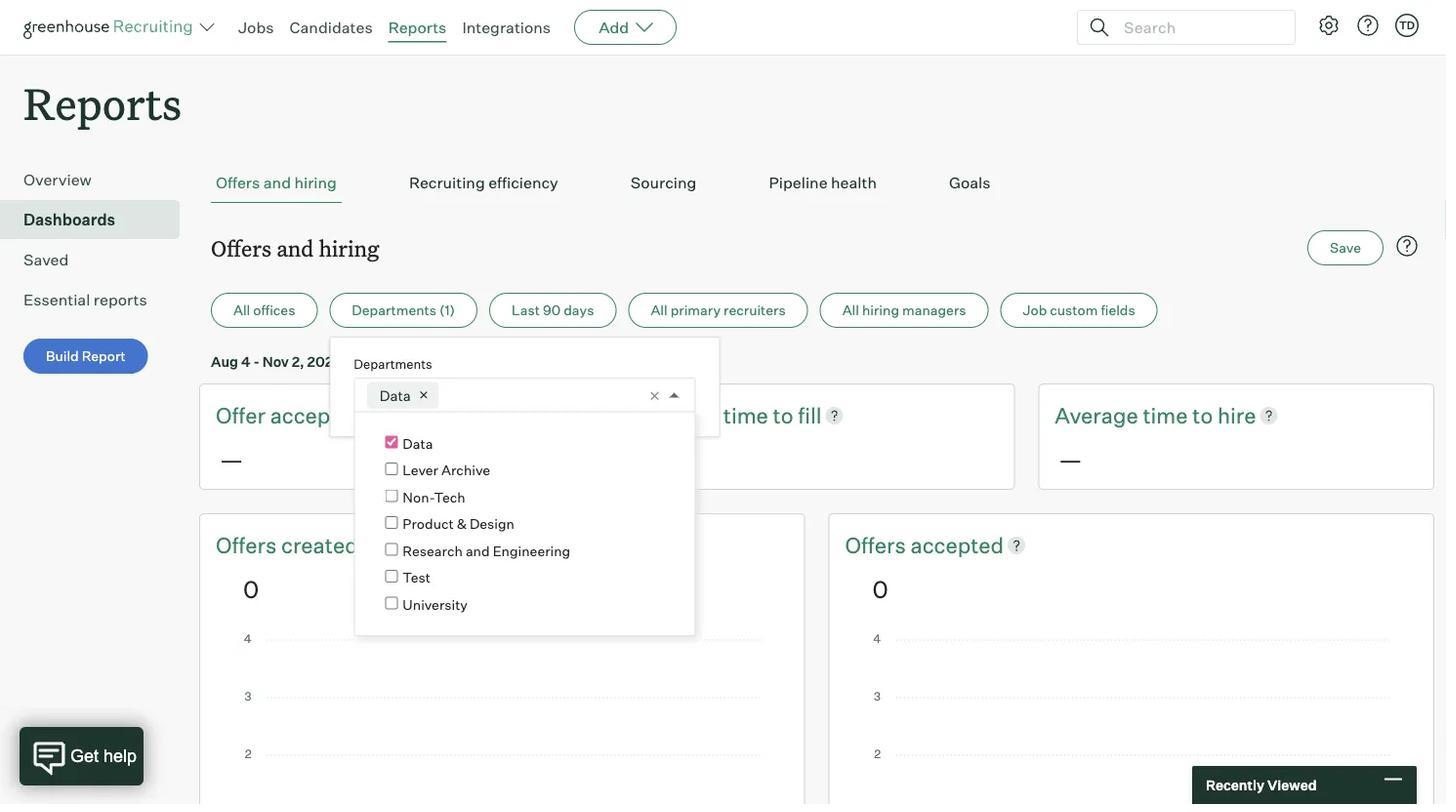 Task type: locate. For each thing, give the bounding box(es) containing it.
all primary recruiters button
[[628, 293, 808, 328]]

compared
[[344, 353, 409, 370]]

non-
[[403, 489, 434, 506]]

0 vertical spatial and
[[263, 173, 291, 193]]

all left offices
[[233, 302, 250, 319]]

1 horizontal spatial 2023
[[526, 353, 560, 370]]

1 average link from the left
[[635, 401, 723, 431]]

2 offers link from the left
[[845, 530, 911, 560]]

hire link
[[1218, 401, 1256, 431]]

to left fill
[[773, 402, 793, 429]]

1 2023 from the left
[[307, 353, 342, 370]]

-
[[253, 353, 260, 370], [471, 353, 477, 370]]

1 horizontal spatial time link
[[1143, 401, 1193, 431]]

recently
[[1206, 777, 1265, 794]]

product & design
[[403, 516, 515, 533]]

1 vertical spatial offers and hiring
[[211, 234, 379, 262]]

2 xychart image from the left
[[872, 634, 1390, 806]]

time link left the hire link
[[1143, 401, 1193, 431]]

1 xychart image from the left
[[243, 634, 761, 806]]

average time to
[[635, 402, 798, 429], [1055, 402, 1218, 429]]

all hiring managers button
[[820, 293, 989, 328]]

university
[[403, 596, 468, 613]]

1 aug from the left
[[211, 353, 238, 370]]

all inside 'button'
[[233, 302, 250, 319]]

engineering
[[493, 542, 570, 559]]

1 horizontal spatial average
[[1055, 402, 1138, 429]]

0 horizontal spatial average link
[[635, 401, 723, 431]]

pipeline health
[[769, 173, 877, 193]]

3 all from the left
[[842, 302, 859, 319]]

offers and hiring inside button
[[216, 173, 337, 193]]

research and engineering
[[403, 542, 570, 559]]

all left managers
[[842, 302, 859, 319]]

to left may
[[412, 353, 425, 370]]

2 average time to from the left
[[1055, 402, 1218, 429]]

0 vertical spatial hiring
[[294, 173, 337, 193]]

average link for fill
[[635, 401, 723, 431]]

offer acceptance
[[216, 402, 391, 429]]

average
[[635, 402, 719, 429], [1055, 402, 1138, 429]]

0 vertical spatial data
[[380, 387, 411, 404]]

- right the 6
[[471, 353, 477, 370]]

2 time link from the left
[[1143, 401, 1193, 431]]

last 90 days
[[512, 302, 594, 319]]

td button
[[1395, 14, 1419, 37]]

University checkbox
[[385, 597, 398, 610]]

0 horizontal spatial to link
[[773, 401, 798, 431]]

2 - from the left
[[471, 353, 477, 370]]

0 horizontal spatial average time to
[[635, 402, 798, 429]]

time link for fill
[[723, 401, 773, 431]]

1 vertical spatial hiring
[[319, 234, 379, 262]]

departments inside departments (1) button
[[352, 302, 436, 319]]

reports right 'candidates'
[[388, 18, 447, 37]]

last
[[512, 302, 540, 319]]

data down aug 4 - nov 2, 2023 compared to may 6 - aug 3, 2023
[[380, 387, 411, 404]]

0 horizontal spatial -
[[253, 353, 260, 370]]

1 horizontal spatial average link
[[1055, 401, 1143, 431]]

1 horizontal spatial average time to
[[1055, 402, 1218, 429]]

1 — from the left
[[220, 445, 243, 474]]

created link
[[281, 530, 358, 560]]

jobs
[[238, 18, 274, 37]]

1 average time to from the left
[[635, 402, 798, 429]]

essential reports
[[23, 290, 147, 310]]

nov
[[262, 353, 289, 370]]

1 vertical spatial and
[[277, 234, 314, 262]]

save button
[[1308, 231, 1384, 266]]

0 horizontal spatial reports
[[23, 74, 182, 132]]

1 horizontal spatial 0
[[872, 574, 888, 604]]

1 vertical spatial reports
[[23, 74, 182, 132]]

Product & Design checkbox
[[385, 517, 398, 529]]

all hiring managers
[[842, 302, 966, 319]]

2023 right 3,
[[526, 353, 560, 370]]

goals button
[[944, 163, 995, 203]]

to link for fill
[[773, 401, 798, 431]]

primary
[[671, 302, 721, 319]]

- right 4
[[253, 353, 260, 370]]

td
[[1399, 19, 1415, 32]]

recruiting efficiency button
[[404, 163, 563, 203]]

1 horizontal spatial to link
[[1193, 401, 1218, 431]]

0 horizontal spatial 2023
[[307, 353, 342, 370]]

0 horizontal spatial time
[[723, 402, 768, 429]]

all for all primary recruiters
[[651, 302, 668, 319]]

recruiting efficiency
[[409, 173, 558, 193]]

0 horizontal spatial —
[[220, 445, 243, 474]]

departments down departments (1) button
[[354, 356, 432, 372]]

0 horizontal spatial average
[[635, 402, 719, 429]]

2 time from the left
[[1143, 402, 1188, 429]]

reports
[[388, 18, 447, 37], [23, 74, 182, 132]]

1 horizontal spatial to
[[773, 402, 793, 429]]

essential
[[23, 290, 90, 310]]

acceptance
[[270, 402, 387, 429]]

90
[[543, 302, 561, 319]]

may
[[428, 353, 457, 370]]

recruiters
[[724, 302, 786, 319]]

time for fill
[[723, 402, 768, 429]]

1 to link from the left
[[773, 401, 798, 431]]

1 horizontal spatial all
[[651, 302, 668, 319]]

1 all from the left
[[233, 302, 250, 319]]

0 horizontal spatial aug
[[211, 353, 238, 370]]

0 horizontal spatial xychart image
[[243, 634, 761, 806]]

save
[[1330, 239, 1361, 257]]

1 horizontal spatial xychart image
[[872, 634, 1390, 806]]

departments up aug 4 - nov 2, 2023 compared to may 6 - aug 3, 2023
[[352, 302, 436, 319]]

1 horizontal spatial time
[[1143, 402, 1188, 429]]

data right data checkbox
[[403, 435, 433, 452]]

0 horizontal spatial time link
[[723, 401, 773, 431]]

0
[[243, 574, 259, 604], [872, 574, 888, 604]]

2023
[[307, 353, 342, 370], [526, 353, 560, 370]]

tab list
[[211, 163, 1423, 203]]

2 horizontal spatial to
[[1193, 402, 1213, 429]]

time left fill
[[723, 402, 768, 429]]

1 horizontal spatial -
[[471, 353, 477, 370]]

design
[[470, 516, 515, 533]]

time left hire
[[1143, 402, 1188, 429]]

3,
[[510, 353, 523, 370]]

1 horizontal spatial aug
[[480, 353, 507, 370]]

2 average link from the left
[[1055, 401, 1143, 431]]

data
[[380, 387, 411, 404], [403, 435, 433, 452]]

Test checkbox
[[385, 570, 398, 583]]

created
[[281, 532, 358, 559]]

2 all from the left
[[651, 302, 668, 319]]

to left hire
[[1193, 402, 1213, 429]]

2023 right the "2,"
[[307, 353, 342, 370]]

all left primary
[[651, 302, 668, 319]]

all primary recruiters
[[651, 302, 786, 319]]

health
[[831, 173, 877, 193]]

to for fill
[[773, 402, 793, 429]]

time link left fill link
[[723, 401, 773, 431]]

to link
[[773, 401, 798, 431], [1193, 401, 1218, 431]]

time
[[723, 402, 768, 429], [1143, 402, 1188, 429]]

2,
[[292, 353, 304, 370]]

reports down greenhouse recruiting image
[[23, 74, 182, 132]]

6
[[459, 353, 468, 370]]

1 average from the left
[[635, 402, 719, 429]]

(1)
[[439, 302, 455, 319]]

offer
[[216, 402, 266, 429]]

to
[[412, 353, 425, 370], [773, 402, 793, 429], [1193, 402, 1213, 429]]

1 offers link from the left
[[216, 530, 281, 560]]

hiring
[[294, 173, 337, 193], [319, 234, 379, 262], [862, 302, 899, 319]]

all
[[233, 302, 250, 319], [651, 302, 668, 319], [842, 302, 859, 319]]

to link for hire
[[1193, 401, 1218, 431]]

1 horizontal spatial —
[[1059, 445, 1082, 474]]

2 2023 from the left
[[526, 353, 560, 370]]

1 time link from the left
[[723, 401, 773, 431]]

research
[[403, 542, 463, 559]]

2 to link from the left
[[1193, 401, 1218, 431]]

2 — from the left
[[1059, 445, 1082, 474]]

2 vertical spatial and
[[466, 542, 490, 559]]

1 horizontal spatial reports
[[388, 18, 447, 37]]

0 horizontal spatial offers link
[[216, 530, 281, 560]]

average link
[[635, 401, 723, 431], [1055, 401, 1143, 431]]

aug
[[211, 353, 238, 370], [480, 353, 507, 370]]

2 horizontal spatial all
[[842, 302, 859, 319]]

0 horizontal spatial all
[[233, 302, 250, 319]]

0 vertical spatial departments
[[352, 302, 436, 319]]

goals
[[949, 173, 991, 193]]

&
[[457, 516, 467, 533]]

4
[[241, 353, 250, 370]]

2 average from the left
[[1055, 402, 1138, 429]]

1 vertical spatial departments
[[354, 356, 432, 372]]

product
[[403, 516, 454, 533]]

0 vertical spatial offers and hiring
[[216, 173, 337, 193]]

aug left 4
[[211, 353, 238, 370]]

aug left 3,
[[480, 353, 507, 370]]

xychart image
[[243, 634, 761, 806], [872, 634, 1390, 806]]

faq image
[[1395, 235, 1419, 258]]

reports link
[[388, 18, 447, 37]]

time for hire
[[1143, 402, 1188, 429]]

1 time from the left
[[723, 402, 768, 429]]

time link
[[723, 401, 773, 431], [1143, 401, 1193, 431]]

lever archive
[[403, 462, 490, 479]]

0 horizontal spatial 0
[[243, 574, 259, 604]]

rate link
[[391, 401, 431, 431]]

dashboards link
[[23, 208, 172, 232]]

recruiting
[[409, 173, 485, 193]]

1 horizontal spatial offers link
[[845, 530, 911, 560]]

average for fill
[[635, 402, 719, 429]]



Task type: describe. For each thing, give the bounding box(es) containing it.
custom
[[1050, 302, 1098, 319]]

build report button
[[23, 339, 148, 374]]

sourcing button
[[626, 163, 701, 203]]

saved link
[[23, 248, 172, 272]]

xychart image for 1st offers "link" from the left
[[243, 634, 761, 806]]

efficiency
[[488, 173, 558, 193]]

all for all hiring managers
[[842, 302, 859, 319]]

sourcing
[[631, 173, 697, 193]]

job custom fields button
[[1000, 293, 1158, 328]]

— for average
[[1059, 445, 1082, 474]]

average link for hire
[[1055, 401, 1143, 431]]

td button
[[1391, 10, 1423, 41]]

overview
[[23, 170, 92, 190]]

Non-Tech checkbox
[[385, 490, 398, 502]]

offer link
[[216, 401, 270, 431]]

average time to for hire
[[1055, 402, 1218, 429]]

add button
[[574, 10, 677, 45]]

offers created
[[216, 532, 358, 559]]

hire
[[1218, 402, 1256, 429]]

tech
[[434, 489, 465, 506]]

Research and Engineering checkbox
[[385, 543, 398, 556]]

fill link
[[798, 401, 822, 431]]

essential reports link
[[23, 288, 172, 312]]

to for hire
[[1193, 402, 1213, 429]]

pipeline
[[769, 173, 828, 193]]

all offices
[[233, 302, 295, 319]]

0 vertical spatial reports
[[388, 18, 447, 37]]

integrations link
[[462, 18, 551, 37]]

Lever Archive checkbox
[[385, 463, 398, 476]]

greenhouse recruiting image
[[23, 16, 199, 39]]

all for all offices
[[233, 302, 250, 319]]

rate
[[391, 402, 431, 429]]

days
[[564, 302, 594, 319]]

build
[[46, 348, 79, 365]]

departments for departments
[[354, 356, 432, 372]]

candidates
[[290, 18, 373, 37]]

xychart image for 2nd offers "link"
[[872, 634, 1390, 806]]

— for offer
[[220, 445, 243, 474]]

acceptance link
[[270, 401, 391, 431]]

accepted
[[911, 532, 1004, 559]]

archive
[[441, 462, 490, 479]]

average time to for fill
[[635, 402, 798, 429]]

jobs link
[[238, 18, 274, 37]]

job custom fields
[[1023, 302, 1135, 319]]

build report
[[46, 348, 126, 365]]

2 vertical spatial hiring
[[862, 302, 899, 319]]

test
[[403, 569, 431, 586]]

1 vertical spatial data
[[403, 435, 433, 452]]

viewed
[[1267, 777, 1317, 794]]

report
[[82, 348, 126, 365]]

average for hire
[[1055, 402, 1138, 429]]

2 0 from the left
[[872, 574, 888, 604]]

pipeline health button
[[764, 163, 882, 203]]

Data checkbox
[[385, 436, 398, 449]]

candidates link
[[290, 18, 373, 37]]

accepted link
[[911, 530, 1004, 560]]

dashboards
[[23, 210, 115, 230]]

1 - from the left
[[253, 353, 260, 370]]

2 aug from the left
[[480, 353, 507, 370]]

fill
[[798, 402, 822, 429]]

aug 4 - nov 2, 2023 compared to may 6 - aug 3, 2023
[[211, 353, 560, 370]]

last 90 days button
[[489, 293, 617, 328]]

lever
[[403, 462, 438, 479]]

departments (1)
[[352, 302, 455, 319]]

saved
[[23, 250, 69, 270]]

integrations
[[462, 18, 551, 37]]

offices
[[253, 302, 295, 319]]

and inside button
[[263, 173, 291, 193]]

recently viewed
[[1206, 777, 1317, 794]]

job
[[1023, 302, 1047, 319]]

Search text field
[[1119, 13, 1277, 41]]

overview link
[[23, 168, 172, 192]]

hiring inside tab list
[[294, 173, 337, 193]]

time link for hire
[[1143, 401, 1193, 431]]

1 0 from the left
[[243, 574, 259, 604]]

managers
[[902, 302, 966, 319]]

offers and hiring button
[[211, 163, 342, 203]]

reports
[[94, 290, 147, 310]]

departments (1) button
[[329, 293, 478, 328]]

0 horizontal spatial to
[[412, 353, 425, 370]]

configure image
[[1317, 14, 1341, 37]]

tab list containing offers and hiring
[[211, 163, 1423, 203]]

fields
[[1101, 302, 1135, 319]]

add
[[599, 18, 629, 37]]

departments for departments (1)
[[352, 302, 436, 319]]

offers inside button
[[216, 173, 260, 193]]



Task type: vqa. For each thing, say whether or not it's contained in the screenshot.
UX/UI
no



